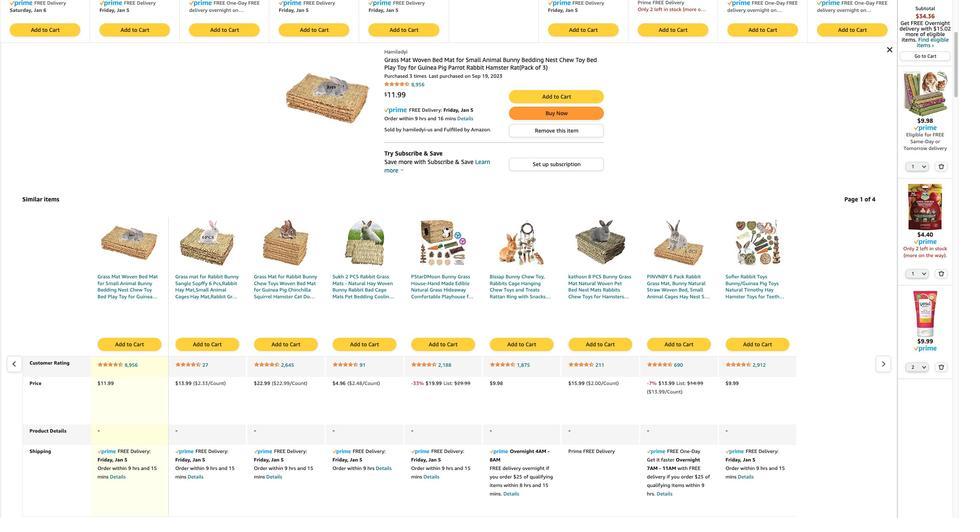Task type: describe. For each thing, give the bounding box(es) containing it.
hay inside pinvnby 6 pack rabbit grass mat, bunny natural straw woven bed, small animal cages hay nest s…
[[680, 293, 689, 300]]

house-
[[411, 280, 428, 286]]

hamiledyi
[[385, 49, 408, 55]]

f…
[[467, 293, 474, 300]]

sofier 32pcs timothy hay sticks 320g rabbit toys bunny, guinea pig toys natural hamster toys for teeth handmade treats and chews chinchilla rat gerbil image
[[903, 70, 949, 116]]

0 vertical spatial (more
[[683, 6, 697, 12]]

page 1 of 4
[[845, 196, 876, 203]]

you for with
[[672, 474, 680, 480]]

free delivery: friday, jan 5 for sofier rabbit toys bunny/guinea pig toys natural timothy hay hamster toys for teeth…
[[726, 448, 779, 463]]

hamiledyi-
[[403, 126, 428, 133]]

$15.99 ($2.00/count)
[[569, 380, 619, 386]]

ring
[[507, 293, 517, 300]]

($2.00/count)
[[587, 380, 619, 386]]

for inside kathosn 8 pcs bunny grass mat natural woven pet bed nest mats rabbits chew toys for hamsters…
[[594, 293, 601, 300]]

›
[[933, 42, 934, 48]]

try subscribe & save
[[385, 150, 443, 157]]

us
[[428, 126, 433, 133]]

subtotal
[[916, 5, 936, 11]]

for inside grass mat for rabbit bunny sangle sopffy 6 pcs,rabbit hay mat,small animal cages hay mat,rabbit gr…
[[200, 273, 207, 280]]

pcs,rabbit
[[213, 280, 237, 286]]

woven inside grass mat woven bed mat for small animal bunny bedding nest chew toy bed play toy for guinea…
[[122, 273, 137, 280]]

0 vertical spatial on
[[698, 6, 704, 12]]

$ 11 . 99
[[385, 90, 406, 99]]

items inside find eligible items ›
[[917, 42, 931, 48]]

previous page image
[[12, 361, 16, 368]]

delete image for $9.98
[[939, 164, 945, 169]]

$4.96 ($2.48/count)
[[333, 380, 380, 386]]

animal inside hamiledyi grass mat woven bed mat for small animal bunny bedding nest chew toy bed play toy for guinea pig parrot rabbit hamster rat(pack of 3) purchased 3 times last purchased on sep 19, 2023
[[483, 56, 502, 63]]

hrs inside 'free delivery: friday, jan 5 order within 9 hrs details'
[[368, 465, 375, 472]]

woven inside "sukh 2 pcs rabbit grass mats - natural hay woven bunny rabbit bad cage mats pet bedding coolin…"
[[377, 280, 393, 286]]

details link for 2,912
[[737, 474, 754, 480]]

purchased
[[440, 73, 464, 79]]

2 free one-day free delivery overnight on… from the left
[[728, 0, 798, 13]]

of for get free overnight delivery with $15.02 more of eligible items.
[[921, 31, 926, 37]]

0 horizontal spatial save
[[385, 158, 397, 165]]

1 for $4.40
[[912, 271, 915, 276]]

bunny inside hamiledyi grass mat woven bed mat for small animal bunny bedding nest chew toy bed play toy for guinea pig parrot rabbit hamster rat(pack of 3) purchased 3 times last purchased on sep 19, 2023
[[503, 56, 520, 63]]

pcs for natural
[[350, 273, 359, 280]]

0 horizontal spatial 8,956
[[125, 362, 138, 368]]

grass inside pinvnby 6 pack rabbit grass mat, bunny natural straw woven bed, small animal cages hay nest s…
[[647, 280, 660, 286]]

1 vertical spatial 1
[[860, 196, 864, 203]]

this
[[557, 127, 566, 134]]

overnight 4am - 8am
[[490, 448, 550, 463]]

9 inside with free delivery if you order $25 of qualifying items within 9 hrs.
[[702, 482, 705, 489]]

1 horizontal spatial way).
[[935, 252, 948, 258]]

and inside free delivery overnight if you order $25 of qualifying items within 8 hrs and 15 mins.
[[533, 482, 541, 489]]

1 horizontal spatial $9.98
[[918, 117, 934, 124]]

1 vertical spatial (more
[[904, 252, 918, 258]]

0 horizontal spatial $9.98
[[490, 380, 503, 386]]

details link for 2,188
[[422, 474, 440, 480]]

pstardmoon
[[411, 273, 441, 280]]

free delivery: friday, jan 5 for grass mat for rabbit bunny sangle sopffy 6 pcs,rabbit hay mat,small animal cages hay mat,rabbit gr…
[[175, 448, 229, 463]]

with inside 'get free overnight delivery with $15.02 more of eligible items.'
[[922, 25, 933, 32]]

bad
[[365, 287, 374, 293]]

15 inside free delivery overnight if you order $25 of qualifying items within 8 hrs and 15 mins.
[[543, 482, 549, 489]]

1 horizontal spatial save
[[430, 150, 443, 157]]

natural for animal
[[689, 280, 706, 286]]

pinvnby 6 pack rabbit grass mat, bunny natural straw woven bed, small animal cages hay nest s…
[[647, 273, 710, 300]]

go to cart link
[[901, 52, 951, 60]]

9 inside 'free delivery: friday, jan 5 order within 9 hrs details'
[[363, 465, 366, 472]]

toys down timothy in the bottom of the page
[[747, 293, 757, 300]]

items.
[[902, 36, 917, 43]]

grass inside grass mat woven bed mat for small animal bunny bedding nest chew toy bed play toy for guinea…
[[98, 273, 110, 280]]

$4.96
[[333, 380, 346, 386]]

4
[[873, 196, 876, 203]]

6 inside grass mat for rabbit bunny sangle sopffy 6 pcs,rabbit hay mat,small animal cages hay mat,rabbit gr…
[[209, 280, 212, 286]]

15 for 27
[[229, 465, 235, 472]]

0 vertical spatial subscribe
[[395, 150, 422, 157]]

delivery inside eligible for free same-day or tomorrow delivery
[[929, 145, 948, 151]]

2 by from the left
[[464, 126, 470, 133]]

- inside - prime free delivery
[[569, 427, 571, 434]]

0 vertical spatial 8,956
[[412, 81, 425, 88]]

list containing -
[[169, 217, 960, 517]]

oxbow simple rewards baked treats with apples and bananas for rabbits, guinea pigs, chinchillas, and small pets 3 ounce (pack of 1) image
[[903, 184, 949, 230]]

$13.99 inside - 7% $13.99 list: $14.99 ($13.99/count)
[[659, 380, 675, 386]]

woven inside hamiledyi grass mat woven bed mat for small animal bunny bedding nest chew toy bed play toy for guinea pig parrot rabbit hamster rat(pack of 3) purchased 3 times last purchased on sep 19, 2023
[[413, 56, 431, 63]]

toys inside grass mat for rabbit bunny chew toys woven bed mat for guinea pig chinchilla squirrel hamster cat do…
[[268, 280, 278, 286]]

get it faster
[[647, 457, 676, 463]]

dropdown image for $4.40
[[923, 272, 927, 275]]

within inside free delivery overnight if you order $25 of qualifying items within 8 hrs and 15 mins.
[[504, 482, 519, 489]]

8 inside kathosn 8 pcs bunny grass mat natural woven pet bed nest mats rabbits chew toys for hamsters…
[[589, 273, 592, 280]]

hanging
[[521, 280, 541, 286]]

saturday, jan 6
[[10, 7, 46, 13]]

hideaway
[[444, 287, 466, 293]]

0 horizontal spatial the
[[706, 6, 713, 12]]

learn more button
[[385, 158, 491, 174]]

grass mat for rabbit bunny chew toys woven bed mat for guinea pig chinchilla squirrel hamster cat do… link
[[254, 273, 318, 301]]

hamster inside grass mat for rabbit bunny chew toys woven bed mat for guinea pig chinchilla squirrel hamster cat do…
[[273, 293, 293, 300]]

purchased
[[385, 73, 408, 79]]

jan inside 'free delivery: friday, jan 5 order within 9 hrs details'
[[350, 457, 358, 463]]

Set up subscription submit
[[510, 158, 604, 170]]

mat
[[189, 273, 198, 280]]

0 horizontal spatial in
[[664, 6, 669, 12]]

mins for grass mat for rabbit bunny sangle sopffy 6 pcs,rabbit hay mat,small animal cages hay mat,rabbit gr…
[[175, 474, 186, 480]]

16
[[438, 115, 444, 122]]

if for overnight
[[546, 465, 549, 472]]

made
[[442, 280, 454, 286]]

0 horizontal spatial left
[[655, 6, 663, 12]]

cat
[[294, 293, 302, 300]]

hay down 'mat,small'
[[190, 293, 199, 300]]

pig inside grass mat for rabbit bunny chew toys woven bed mat for guinea pig chinchilla squirrel hamster cat do…
[[280, 287, 287, 293]]

price
[[30, 380, 41, 386]]

bunny inside pinvnby 6 pack rabbit grass mat, bunny natural straw woven bed, small animal cages hay nest s…
[[673, 280, 687, 286]]

$11.99
[[98, 380, 114, 386]]

bunny inside kathosn 8 pcs bunny grass mat natural woven pet bed nest mats rabbits chew toys for hamsters…
[[603, 273, 618, 280]]

details link for 8,956
[[109, 474, 126, 480]]

kathosn 8 pcs bunny grass mat natural woven pet bed nest mats rabbits chew toys for hamsters… link
[[569, 273, 633, 301]]

grass inside grass mat for rabbit bunny sangle sopffy 6 pcs,rabbit hay mat,small animal cages hay mat,rabbit gr…
[[175, 273, 188, 280]]

kathosn 8 pcs bunny grass mat natural woven pet bed nest mats rabbits chew toys for hamsters parrot rabbits hedgehog guinea p image
[[575, 220, 626, 266]]

1 horizontal spatial stock
[[936, 245, 948, 252]]

0 vertical spatial grass mat woven bed mat for small animal bunny bedding nest chew toy bed play toy for guinea pig parrot rabbit hamster rat(pa image
[[286, 73, 370, 124]]

order for delivery
[[500, 474, 512, 480]]

cage inside 'bissap bunny chew toy, rabbits cage hanging chew toys and treats rattan ring with snacks…'
[[509, 280, 520, 286]]

hamsters…
[[603, 293, 630, 300]]

2 horizontal spatial save
[[461, 158, 474, 165]]

buy now
[[546, 110, 568, 116]]

you for free
[[490, 474, 499, 480]]

1 horizontal spatial left
[[921, 245, 929, 252]]

last
[[429, 73, 439, 79]]

1 vertical spatial &
[[455, 158, 460, 165]]

1 vertical spatial grass mat woven bed mat for small animal bunny bedding nest chew toy bed play toy for guinea pig parrot rabbit hamster rat(pa image
[[101, 225, 158, 260]]

order within 9 hrs and 15 mins for $22.99
[[254, 465, 313, 480]]

chew inside kathosn 8 pcs bunny grass mat natural woven pet bed nest mats rabbits chew toys for hamsters…
[[569, 293, 581, 300]]

eligible inside find eligible items ›
[[931, 36, 949, 43]]

$13.99 ($2.33/count)
[[175, 380, 226, 386]]

details inside 'free delivery: friday, jan 5 order within 9 hrs details'
[[376, 465, 392, 472]]

$22.99
[[254, 380, 270, 386]]

small inside grass mat woven bed mat for small animal bunny bedding nest chew toy bed play toy for guinea…
[[106, 280, 119, 286]]

items inside with free delivery if you order $25 of qualifying items within 9 hrs.
[[672, 482, 685, 489]]

pack
[[674, 273, 685, 280]]

0 horizontal spatial &
[[424, 150, 428, 157]]

it
[[657, 457, 660, 463]]

rabbit up the bad
[[360, 273, 375, 280]]

1 on… from the left
[[233, 7, 244, 13]]

snacks…
[[530, 293, 551, 300]]

grass inside hamiledyi grass mat woven bed mat for small animal bunny bedding nest chew toy bed play toy for guinea pig parrot rabbit hamster rat(pack of 3) purchased 3 times last purchased on sep 19, 2023
[[385, 56, 399, 63]]

1 order within 9 hrs and 15 mins from the left
[[98, 465, 157, 480]]

mins for pstardmoon bunny grass house-hand made edible natural grass hideaway comfortable playhouse f…
[[411, 474, 422, 480]]

1 by from the left
[[396, 126, 402, 133]]

delivery inside free delivery overnight if you order $25 of qualifying items within 8 hrs and 15 mins.
[[503, 465, 521, 472]]

within inside with free delivery if you order $25 of qualifying items within 9 hrs.
[[686, 482, 701, 489]]

cage inside "sukh 2 pcs rabbit grass mats - natural hay woven bunny rabbit bad cage mats pet bedding coolin…"
[[375, 287, 387, 293]]

order for pstardmoon bunny grass house-hand made edible natural grass hideaway comfortable playhouse f…
[[411, 465, 425, 472]]

bunny inside pstardmoon bunny grass house-hand made edible natural grass hideaway comfortable playhouse f…
[[442, 273, 457, 280]]

rabbit inside hamiledyi grass mat woven bed mat for small animal bunny bedding nest chew toy bed play toy for guinea pig parrot rabbit hamster rat(pack of 3) purchased 3 times last purchased on sep 19, 2023
[[467, 64, 484, 71]]

0 horizontal spatial 8,956 link
[[98, 361, 161, 369]]

subtotal $34.36
[[916, 5, 936, 20]]

for inside eligible for free same-day or tomorrow delivery
[[925, 131, 932, 138]]

rabbit inside grass mat for rabbit bunny chew toys woven bed mat for guinea pig chinchilla squirrel hamster cat do…
[[286, 273, 301, 280]]

1 $13.99 from the left
[[175, 380, 192, 386]]

get free overnight delivery with $15.02 more of eligible items.
[[900, 20, 952, 43]]

7%
[[649, 380, 657, 386]]

details link for 27
[[186, 474, 204, 480]]

order for grass mat woven bed mat for small animal bunny bedding nest chew toy bed play toy for guinea…
[[98, 465, 111, 472]]

2 on… from the left
[[771, 7, 782, 13]]

pstardmoon bunny grass house-hand made edible natural grass hideaway comfortable playhouse f… link
[[411, 273, 475, 301]]

customer
[[30, 360, 53, 366]]

8 inside free delivery overnight if you order $25 of qualifying items within 8 hrs and 15 mins.
[[520, 482, 523, 489]]

try
[[385, 150, 394, 157]]

delivery: for 2,912
[[759, 448, 779, 455]]

learn more
[[385, 158, 491, 174]]

690
[[674, 362, 683, 368]]

rabbits inside 'bissap bunny chew toy, rabbits cage hanging chew toys and treats rattan ring with snacks…'
[[490, 280, 507, 286]]

2,188
[[438, 362, 452, 368]]

coolin…
[[375, 293, 395, 300]]

get for get free overnight delivery with $15.02 more of eligible items.
[[901, 20, 910, 26]]

($2.33/count)
[[193, 380, 226, 386]]

overnight inside 'get free overnight delivery with $15.02 more of eligible items.'
[[925, 20, 951, 26]]

gr…
[[227, 293, 238, 300]]

hrs.
[[647, 491, 656, 497]]

($13.99/count)
[[647, 389, 683, 395]]

delete image for $4.40
[[939, 271, 945, 276]]

rattan
[[490, 293, 506, 300]]

grass mat for rabbit bunny sangle sopffy 6 pcs,rabbit hay mat,small animal cages hay mat,rabbit grass mat,nesting and toys fo image
[[180, 220, 235, 266]]

details link for 2,645
[[265, 474, 282, 480]]

1 horizontal spatial $9.99
[[918, 338, 934, 345]]

rabbit left the bad
[[349, 287, 364, 293]]

$19.99
[[426, 380, 442, 386]]

items right similar
[[44, 196, 59, 203]]

33%
[[413, 380, 424, 386]]

hrs inside free delivery overnight if you order $25 of qualifying items within 8 hrs and 15 mins.
[[524, 482, 531, 489]]

cages inside pinvnby 6 pack rabbit grass mat, bunny natural straw woven bed, small animal cages hay nest s…
[[665, 293, 679, 300]]

parrot
[[448, 64, 465, 71]]

free inside eligible for free same-day or tomorrow delivery
[[933, 131, 945, 138]]

of for free delivery overnight if you order $25 of qualifying items within 8 hrs and 15 mins.
[[524, 474, 529, 480]]

0 vertical spatial way).
[[715, 6, 727, 12]]

$25 for 9
[[695, 474, 704, 480]]

free inside 'get free overnight delivery with $15.02 more of eligible items.'
[[911, 20, 924, 26]]

rabbit inside pinvnby 6 pack rabbit grass mat, bunny natural straw woven bed, small animal cages hay nest s…
[[686, 273, 701, 280]]

with inside 'bissap bunny chew toy, rabbits cage hanging chew toys and treats rattan ring with snacks…'
[[519, 293, 529, 300]]

pinvnby
[[647, 273, 668, 280]]

grass mat for rabbit bunny chew toys woven bed mat for guinea pig chinchilla squirrel hamster cat do…
[[254, 273, 317, 300]]

2 inside "sukh 2 pcs rabbit grass mats - natural hay woven bunny rabbit bad cage mats pet bedding coolin…"
[[346, 273, 349, 280]]

3)
[[543, 64, 548, 71]]

1,875
[[517, 362, 530, 368]]

1 horizontal spatial subscribe
[[428, 158, 454, 165]]

grass mat woven bed mat for small animal bunny bedding nest chew toy bed play toy for guinea pig parrot rabbit hamster rat(pack of 3) link
[[385, 56, 604, 73]]

free delivery: friday, jan 5 for pstardmoon bunny grass house-hand made edible natural grass hideaway comfortable playhouse f…
[[411, 448, 465, 463]]

11
[[387, 90, 396, 99]]

toys inside 'bissap bunny chew toy, rabbits cage hanging chew toys and treats rattan ring with snacks…'
[[504, 287, 514, 293]]

of for with free delivery if you order $25 of qualifying items within 9 hrs.
[[706, 474, 710, 480]]

- inside overnight 4am - 8am
[[548, 448, 550, 455]]

grass mat for rabbit bunny chew toys woven bed mat for guinea pig chinchilla squirrel hamster cat dog and small animal (12pcs image
[[263, 220, 309, 266]]

0 horizontal spatial only 2 left in stock (more on the way).
[[638, 6, 727, 12]]

teeth…
[[767, 293, 785, 300]]

pinvnby 6 pack rabbit grass mat, bunny natural straw woven bed, small animal cages hay nest sleeping, chewing, nesting and to image
[[654, 220, 705, 266]]

3 free one-day free delivery overnight on… from the left
[[818, 0, 888, 13]]

toys up "teeth…"
[[769, 280, 779, 286]]

bedding inside "sukh 2 pcs rabbit grass mats - natural hay woven bunny rabbit bad cage mats pet bedding coolin…"
[[354, 293, 373, 300]]

play inside hamiledyi grass mat woven bed mat for small animal bunny bedding nest chew toy bed play toy for guinea pig parrot rabbit hamster rat(pack of 3) purchased 3 times last purchased on sep 19, 2023
[[385, 64, 396, 71]]

2 friday, jan 5 from the left
[[279, 7, 309, 13]]

1 for $9.98
[[912, 164, 915, 169]]

hay inside sofier rabbit toys bunny/guinea pig toys natural timothy hay hamster toys for teeth…
[[765, 287, 774, 293]]

fulfilled
[[444, 126, 463, 133]]

99
[[398, 90, 406, 99]]

1 vertical spatial only 2 left in stock (more on the way).
[[904, 245, 948, 258]]

free inside free delivery overnight if you order $25 of qualifying items within 8 hrs and 15 mins.
[[490, 465, 502, 472]]

- 7% $13.99 list: $14.99 ($13.99/count)
[[647, 380, 704, 395]]

free delivery: friday, jan 5 for grass mat for rabbit bunny chew toys woven bed mat for guinea pig chinchilla squirrel hamster cat do…
[[254, 448, 307, 463]]

animal inside grass mat for rabbit bunny sangle sopffy 6 pcs,rabbit hay mat,small animal cages hay mat,rabbit gr…
[[210, 287, 226, 293]]

qualifying for delivery
[[647, 482, 671, 489]]

hay down sangle at the left
[[175, 287, 184, 293]]

2,912 link
[[726, 361, 790, 369]]

4 friday, jan 5 from the left
[[548, 7, 578, 13]]

free inside with free delivery if you order $25 of qualifying items within 9 hrs.
[[690, 465, 701, 472]]

same-
[[911, 138, 926, 145]]

timothy
[[745, 287, 764, 293]]

hand
[[428, 280, 440, 286]]

straw
[[647, 287, 661, 293]]

nest inside kathosn 8 pcs bunny grass mat natural woven pet bed nest mats rabbits chew toys for hamsters…
[[579, 287, 589, 293]]

mats inside kathosn 8 pcs bunny grass mat natural woven pet bed nest mats rabbits chew toys for hamsters…
[[591, 287, 602, 293]]

3 friday, jan 5 from the left
[[369, 7, 399, 13]]

5 order within 9 hrs and 15 mins from the left
[[726, 465, 785, 480]]

free inside - prime free delivery
[[584, 448, 595, 455]]

bed inside kathosn 8 pcs bunny grass mat natural woven pet bed nest mats rabbits chew toys for hamsters…
[[569, 287, 578, 293]]

amazon.
[[471, 126, 491, 133]]

7am
[[647, 465, 658, 472]]

faster
[[662, 457, 675, 463]]



Task type: vqa. For each thing, say whether or not it's contained in the screenshot.
"SMALL" within the Hamiledyi Grass Mat Woven Bed Mat for Small Animal Bunny Bedding Nest Chew Toy Bed Play Toy for Guinea Pig Parrot Rabbit Hamster Rat(Pack of 3) Purchased 3 times Last purchased on Sep 19, 2023
yes



Task type: locate. For each thing, give the bounding box(es) containing it.
rat(pack
[[511, 64, 534, 71]]

overnight left 4am
[[510, 448, 535, 455]]

on inside hamiledyi grass mat woven bed mat for small animal bunny bedding nest chew toy bed play toy for guinea pig parrot rabbit hamster rat(pack of 3) purchased 3 times last purchased on sep 19, 2023
[[465, 73, 471, 79]]

free delivery: friday, jan 5 for grass mat woven bed mat for small animal bunny bedding nest chew toy bed play toy for guinea…
[[98, 448, 151, 463]]

1 vertical spatial pet
[[345, 293, 353, 300]]

0 vertical spatial play
[[385, 64, 396, 71]]

guinea up squirrel
[[262, 287, 278, 293]]

of inside free delivery overnight if you order $25 of qualifying items within 8 hrs and 15 mins.
[[524, 474, 529, 480]]

play inside grass mat woven bed mat for small animal bunny bedding nest chew toy bed play toy for guinea…
[[108, 293, 118, 300]]

0 horizontal spatial guinea
[[262, 287, 278, 293]]

overnight inside free delivery overnight if you order $25 of qualifying items within 8 hrs and 15 mins.
[[523, 465, 545, 472]]

8
[[589, 273, 592, 280], [520, 482, 523, 489]]

order for grass mat for rabbit bunny chew toys woven bed mat for guinea pig chinchilla squirrel hamster cat do…
[[254, 465, 268, 472]]

2 list: from the left
[[677, 380, 686, 386]]

only inside the only 2 left in stock (more on the way).
[[904, 245, 915, 252]]

bunny inside 'bissap bunny chew toy, rabbits cage hanging chew toys and treats rattan ring with snacks…'
[[506, 273, 521, 280]]

1 horizontal spatial $13.99
[[659, 380, 675, 386]]

if inside with free delivery if you order $25 of qualifying items within 9 hrs.
[[667, 474, 670, 480]]

free shipping for prime members image
[[175, 449, 193, 454], [490, 449, 508, 454], [647, 449, 665, 454], [726, 449, 744, 454]]

2 you from the left
[[672, 474, 680, 480]]

by right fulfilled
[[464, 126, 470, 133]]

overnight inside 'overnight 7am - 11am'
[[676, 457, 701, 463]]

if
[[546, 465, 549, 472], [667, 474, 670, 480]]

1 horizontal spatial get
[[901, 20, 910, 26]]

1 vertical spatial only
[[904, 245, 915, 252]]

$25 inside with free delivery if you order $25 of qualifying items within 9 hrs.
[[695, 474, 704, 480]]

grass mat woven bed mat for small animal bunny bedding nest chew toy bed play toy for guinea pig parrot rabbit hamster rat(pa image
[[286, 73, 370, 124], [101, 225, 158, 260]]

to inside go to cart link
[[922, 53, 927, 59]]

$29.99
[[455, 380, 471, 386]]

qualifying up hrs.
[[647, 482, 671, 489]]

natural inside sofier rabbit toys bunny/guinea pig toys natural timothy hay hamster toys for teeth…
[[726, 287, 743, 293]]

1 horizontal spatial in
[[930, 245, 934, 252]]

6 left pack on the bottom of the page
[[670, 273, 673, 280]]

1 cages from the left
[[175, 293, 189, 300]]

remove this item
[[535, 127, 579, 134]]

with
[[922, 25, 933, 32], [414, 158, 426, 165], [519, 293, 529, 300], [678, 465, 688, 472]]

tomorrow
[[904, 145, 928, 151]]

$9.99 down 2,912 link
[[726, 380, 739, 386]]

1 vertical spatial $9.98
[[490, 380, 503, 386]]

15 for 2,912
[[779, 465, 785, 472]]

with inside with free delivery if you order $25 of qualifying items within 9 hrs.
[[678, 465, 688, 472]]

rabbits down bissap
[[490, 280, 507, 286]]

1 you from the left
[[490, 474, 499, 480]]

sukh 2 pcs rabbit grass mats - natural hay woven bunny rabbit bad cage mats pet bedding coolin… link
[[333, 273, 397, 301]]

$9.98 up eligible
[[918, 117, 934, 124]]

1 vertical spatial more
[[399, 158, 413, 165]]

get inside 'get free overnight delivery with $15.02 more of eligible items.'
[[901, 20, 910, 26]]

hamster inside sofier rabbit toys bunny/guinea pig toys natural timothy hay hamster toys for teeth…
[[726, 293, 746, 300]]

0 horizontal spatial you
[[490, 474, 499, 480]]

rabbits up hamsters…
[[603, 287, 621, 293]]

items down 11am
[[672, 482, 685, 489]]

mins for sofier rabbit toys bunny/guinea pig toys natural timothy hay hamster toys for teeth…
[[726, 474, 737, 480]]

sangle
[[175, 280, 191, 286]]

bunny right bissap
[[506, 273, 521, 280]]

5 inside 'free delivery: friday, jan 5 order within 9 hrs details'
[[360, 457, 363, 463]]

grass mat woven bed mat for small animal bunny bedding nest chew toy bed play toy for guinea…
[[98, 273, 158, 300]]

6 right sopffy
[[209, 280, 212, 286]]

1 vertical spatial qualifying
[[647, 482, 671, 489]]

you down 11am
[[672, 474, 680, 480]]

sukh 2 pcs rabbit grass mats - natural hay woven bunny rabbit bad cage mats pet bedding coolin…
[[333, 273, 395, 300]]

cages inside grass mat for rabbit bunny sangle sopffy 6 pcs,rabbit hay mat,small animal cages hay mat,rabbit gr…
[[175, 293, 189, 300]]

toy
[[576, 56, 585, 63], [397, 64, 407, 71], [144, 287, 152, 293], [119, 293, 127, 300]]

details link for 91
[[375, 465, 392, 472]]

free shipping for prime members image
[[10, 0, 32, 7], [100, 0, 122, 7], [189, 0, 212, 7], [279, 0, 302, 7], [369, 0, 391, 7], [548, 0, 571, 7], [728, 0, 750, 7], [818, 0, 840, 7], [385, 107, 407, 114], [98, 449, 115, 454], [254, 449, 272, 454], [333, 449, 351, 454], [411, 449, 429, 454]]

cart
[[49, 26, 60, 33], [139, 26, 149, 33], [229, 26, 239, 33], [318, 26, 329, 33], [408, 26, 419, 33], [588, 26, 598, 33], [677, 26, 688, 33], [767, 26, 778, 33], [857, 26, 868, 33], [928, 53, 937, 59], [561, 93, 572, 100], [134, 341, 144, 348], [211, 341, 222, 348], [290, 341, 301, 348], [369, 341, 379, 348], [447, 341, 458, 348], [526, 341, 537, 348], [605, 341, 615, 348], [683, 341, 694, 348], [762, 341, 773, 348]]

1 vertical spatial 8,956 link
[[98, 361, 161, 369]]

subscription
[[551, 161, 581, 167]]

more inside the learn more
[[385, 167, 399, 174]]

1 up "yes to grapefruit daily facial scrub &amp; cleanser, exfoliating &amp; restoring cleanser that enhances skins radiance, with antioxidants, lemon balm extract, &amp; vitamin c, natural, vegan &amp; cruelty free, 4 oz" image
[[912, 271, 915, 276]]

6 inside pinvnby 6 pack rabbit grass mat, bunny natural straw woven bed, small animal cages hay nest s…
[[670, 273, 673, 280]]

0 horizontal spatial $25
[[514, 474, 523, 480]]

2 vertical spatial small
[[691, 287, 704, 293]]

1 horizontal spatial 8
[[589, 273, 592, 280]]

delivery: for 27
[[208, 448, 229, 455]]

1 delete image from the top
[[939, 164, 945, 169]]

treats
[[526, 287, 540, 293]]

order down 'overnight 7am - 11am'
[[681, 474, 694, 480]]

sukh
[[333, 273, 344, 280]]

bunny inside grass mat woven bed mat for small animal bunny bedding nest chew toy bed play toy for guinea…
[[138, 280, 152, 286]]

in
[[664, 6, 669, 12], [930, 245, 934, 252]]

2 free shipping for prime members image from the left
[[490, 449, 508, 454]]

hrs
[[419, 115, 427, 122], [133, 465, 140, 472], [210, 465, 217, 472], [289, 465, 296, 472], [368, 465, 375, 472], [446, 465, 453, 472], [761, 465, 768, 472], [524, 482, 531, 489]]

woven inside kathosn 8 pcs bunny grass mat natural woven pet bed nest mats rabbits chew toys for hamsters…
[[598, 280, 613, 286]]

next page image
[[882, 361, 887, 368]]

0 vertical spatial delete image
[[939, 164, 945, 169]]

0 horizontal spatial grass mat woven bed mat for small animal bunny bedding nest chew toy bed play toy for guinea pig parrot rabbit hamster rat(pa image
[[101, 225, 158, 260]]

bunny up rat(pack
[[503, 56, 520, 63]]

order for grass mat for rabbit bunny sangle sopffy 6 pcs,rabbit hay mat,small animal cages hay mat,rabbit gr…
[[175, 465, 189, 472]]

save up save more with subscribe & save
[[430, 150, 443, 157]]

nest inside pinvnby 6 pack rabbit grass mat, bunny natural straw woven bed, small animal cages hay nest s…
[[690, 293, 701, 300]]

mat inside kathosn 8 pcs bunny grass mat natural woven pet bed nest mats rabbits chew toys for hamsters…
[[569, 280, 578, 286]]

0 vertical spatial cage
[[509, 280, 520, 286]]

9
[[415, 115, 418, 122], [128, 465, 131, 472], [206, 465, 209, 472], [285, 465, 288, 472], [363, 465, 366, 472], [442, 465, 445, 472], [757, 465, 760, 472], [702, 482, 705, 489]]

1 vertical spatial 8
[[520, 482, 523, 489]]

0 vertical spatial more
[[906, 31, 919, 37]]

overnight down subtotal
[[925, 20, 951, 26]]

woven inside grass mat for rabbit bunny chew toys woven bed mat for guinea pig chinchilla squirrel hamster cat do…
[[280, 280, 296, 286]]

bedding inside grass mat woven bed mat for small animal bunny bedding nest chew toy bed play toy for guinea…
[[98, 287, 117, 293]]

mins for grass mat woven bed mat for small animal bunny bedding nest chew toy bed play toy for guinea…
[[98, 474, 109, 480]]

8,956 link down 3 on the top of the page
[[385, 80, 425, 89]]

pet left coolin…
[[345, 293, 353, 300]]

hay up the bad
[[367, 280, 376, 286]]

1 horizontal spatial rabbits
[[603, 287, 621, 293]]

& up save more with subscribe & save
[[424, 150, 428, 157]]

you inside with free delivery if you order $25 of qualifying items within 9 hrs.
[[672, 474, 680, 480]]

bunny inside grass mat for rabbit bunny sangle sopffy 6 pcs,rabbit hay mat,small animal cages hay mat,rabbit gr…
[[224, 273, 239, 280]]

2 pcs from the left
[[593, 273, 602, 280]]

woven up coolin…
[[377, 280, 393, 286]]

order within 9 hrs and 15 mins for $13.99
[[175, 465, 235, 480]]

natural down kathosn
[[579, 280, 596, 286]]

or
[[936, 138, 941, 145]]

saturday,
[[10, 7, 32, 13]]

eligible up ›
[[927, 31, 946, 37]]

2 horizontal spatial on
[[919, 252, 925, 258]]

0 vertical spatial small
[[466, 56, 481, 63]]

1 order from the left
[[500, 474, 512, 480]]

grass inside "sukh 2 pcs rabbit grass mats - natural hay woven bunny rabbit bad cage mats pet bedding coolin…"
[[377, 273, 389, 280]]

grass inside grass mat for rabbit bunny chew toys woven bed mat for guinea pig chinchilla squirrel hamster cat do…
[[254, 273, 267, 280]]

1 horizontal spatial 8,956 link
[[385, 80, 425, 89]]

0 horizontal spatial only
[[638, 6, 649, 12]]

natural for f…
[[411, 287, 429, 293]]

0 horizontal spatial if
[[546, 465, 549, 472]]

1 friday, jan 5 from the left
[[100, 7, 129, 13]]

delivery: for 8,956
[[131, 448, 151, 455]]

mat,
[[661, 280, 671, 286]]

order for free
[[681, 474, 694, 480]]

cages down the mat,
[[665, 293, 679, 300]]

bunny inside "sukh 2 pcs rabbit grass mats - natural hay woven bunny rabbit bad cage mats pet bedding coolin…"
[[333, 287, 347, 293]]

eligible down $15.02
[[931, 36, 949, 43]]

91
[[360, 362, 366, 368]]

add to cart
[[31, 26, 60, 33], [121, 26, 149, 33], [210, 26, 239, 33], [300, 26, 329, 33], [390, 26, 419, 33], [569, 26, 598, 33], [659, 26, 688, 33], [749, 26, 778, 33], [839, 26, 868, 33], [543, 93, 572, 100], [115, 341, 144, 348], [193, 341, 222, 348], [272, 341, 301, 348], [350, 341, 379, 348], [429, 341, 458, 348], [508, 341, 537, 348], [586, 341, 615, 348], [665, 341, 694, 348], [744, 341, 773, 348]]

- inside "sukh 2 pcs rabbit grass mats - natural hay woven bunny rabbit bad cage mats pet bedding coolin…"
[[345, 280, 347, 286]]

free delivery overnight if you order $25 of qualifying items within 8 hrs and 15 mins.
[[490, 465, 553, 497]]

1 vertical spatial pig
[[760, 280, 768, 286]]

0 horizontal spatial pet
[[345, 293, 353, 300]]

Add to Cart submit
[[10, 24, 80, 36], [100, 24, 170, 36], [190, 24, 260, 36], [279, 24, 349, 36], [369, 24, 439, 36], [549, 24, 619, 36], [639, 24, 708, 36], [728, 24, 798, 36], [818, 24, 888, 36], [510, 91, 604, 103], [98, 338, 161, 351], [176, 338, 239, 351], [254, 338, 317, 351], [333, 338, 396, 351], [412, 338, 475, 351], [490, 338, 553, 351], [569, 338, 632, 351], [648, 338, 711, 351], [726, 338, 789, 351]]

toys up timothy in the bottom of the page
[[757, 273, 768, 280]]

rabbit up the bunny/guinea at the right bottom of the page
[[741, 273, 756, 280]]

0 vertical spatial 1
[[912, 164, 915, 169]]

kathosn
[[569, 273, 587, 280]]

8,956
[[412, 81, 425, 88], [125, 362, 138, 368]]

$25
[[514, 474, 523, 480], [695, 474, 704, 480]]

within
[[399, 115, 414, 122], [112, 465, 127, 472], [190, 465, 205, 472], [269, 465, 283, 472], [347, 465, 362, 472], [426, 465, 441, 472], [741, 465, 755, 472], [504, 482, 519, 489], [686, 482, 701, 489]]

cages down sangle at the left
[[175, 293, 189, 300]]

pig up last
[[438, 64, 447, 71]]

free one-day free delivery overnight on…
[[189, 0, 260, 13], [728, 0, 798, 13], [818, 0, 888, 13]]

1 horizontal spatial hamster
[[486, 64, 509, 71]]

0 horizontal spatial order
[[500, 474, 512, 480]]

delivery: for 2,188
[[444, 448, 465, 455]]

order for sofier rabbit toys bunny/guinea pig toys natural timothy hay hamster toys for teeth…
[[726, 465, 739, 472]]

1 horizontal spatial only 2 left in stock (more on the way).
[[904, 245, 948, 258]]

natural down house-
[[411, 287, 429, 293]]

8 right kathosn
[[589, 273, 592, 280]]

$25 inside free delivery overnight if you order $25 of qualifying items within 8 hrs and 15 mins.
[[514, 474, 523, 480]]

woven up hamsters…
[[598, 280, 613, 286]]

$25 down 'overnight 7am - 11am'
[[695, 474, 704, 480]]

0 vertical spatial $9.99
[[918, 338, 934, 345]]

6 right the saturday,
[[43, 7, 46, 13]]

order up mins.
[[500, 474, 512, 480]]

dropdown image
[[923, 165, 927, 168], [923, 272, 927, 275]]

cage up coolin…
[[375, 287, 387, 293]]

1 $25 from the left
[[514, 474, 523, 480]]

0 vertical spatial 6
[[43, 7, 46, 13]]

pet inside kathosn 8 pcs bunny grass mat natural woven pet bed nest mats rabbits chew toys for hamsters…
[[615, 280, 622, 286]]

times
[[414, 73, 427, 79]]

$25 for 8
[[514, 474, 523, 480]]

hay up "teeth…"
[[765, 287, 774, 293]]

items up mins.
[[490, 482, 503, 489]]

rabbit up sep
[[467, 64, 484, 71]]

1 free one-day free delivery overnight on… from the left
[[189, 0, 260, 13]]

delivery: for 2,645
[[287, 448, 307, 455]]

1 horizontal spatial qualifying
[[647, 482, 671, 489]]

2,188 link
[[411, 361, 475, 369]]

1 horizontal spatial $25
[[695, 474, 704, 480]]

if for delivery
[[667, 474, 670, 480]]

if down 11am
[[667, 474, 670, 480]]

mat,small
[[186, 287, 209, 293]]

1 vertical spatial the
[[927, 252, 934, 258]]

set up subscription
[[533, 161, 581, 167]]

up
[[543, 161, 549, 167]]

get for get it faster
[[647, 457, 656, 463]]

8 down overnight 4am - 8am at the right of page
[[520, 482, 523, 489]]

items left ›
[[917, 42, 931, 48]]

0 vertical spatial guinea
[[418, 64, 437, 71]]

subscribe up popover image
[[395, 150, 422, 157]]

&
[[424, 150, 428, 157], [455, 158, 460, 165]]

rabbit
[[467, 64, 484, 71], [208, 273, 223, 280], [286, 273, 301, 280], [360, 273, 375, 280], [686, 273, 701, 280], [741, 273, 756, 280], [349, 287, 364, 293]]

free shipping for prime members image for 690
[[647, 449, 665, 454]]

Buy Now submit
[[510, 107, 604, 119]]

bunny up made
[[442, 273, 457, 280]]

27
[[202, 362, 208, 368]]

nest inside grass mat woven bed mat for small animal bunny bedding nest chew toy bed play toy for guinea…
[[118, 287, 129, 293]]

2,645
[[281, 362, 294, 368]]

pig inside hamiledyi grass mat woven bed mat for small animal bunny bedding nest chew toy bed play toy for guinea pig parrot rabbit hamster rat(pack of 3) purchased 3 times last purchased on sep 19, 2023
[[438, 64, 447, 71]]

save left learn
[[461, 158, 474, 165]]

small inside pinvnby 6 pack rabbit grass mat, bunny natural straw woven bed, small animal cages hay nest s…
[[691, 287, 704, 293]]

rabbits inside kathosn 8 pcs bunny grass mat natural woven pet bed nest mats rabbits chew toys for hamsters…
[[603, 287, 621, 293]]

1 vertical spatial in
[[930, 245, 934, 252]]

toys down kathosn
[[583, 293, 593, 300]]

delete image
[[939, 164, 945, 169], [939, 271, 945, 276]]

2 horizontal spatial hamster
[[726, 293, 746, 300]]

only
[[638, 6, 649, 12], [904, 245, 915, 252]]

1 vertical spatial 8,956
[[125, 362, 138, 368]]

with right 11am
[[678, 465, 688, 472]]

natural up the bad
[[349, 280, 366, 286]]

pcs right "sukh"
[[350, 273, 359, 280]]

of inside with free delivery if you order $25 of qualifying items within 9 hrs.
[[706, 474, 710, 480]]

0 vertical spatial left
[[655, 6, 663, 12]]

sukh 2 pcs rabbit grass mats - natural hay woven bunny rabbit bad cage mats pet bedding cooling sleeping nesting & toys for h image
[[345, 220, 385, 266]]

1 down tomorrow at right top
[[912, 164, 915, 169]]

2 dropdown image from the top
[[923, 272, 927, 275]]

woven up guinea…
[[122, 273, 137, 280]]

yes to grapefruit daily facial scrub &amp; cleanser, exfoliating &amp; restoring cleanser that enhances skins radiance, with antioxidants, lemon balm extract, &amp; vitamin c, natural, vegan &amp; cruelty free, 4 oz image
[[903, 291, 949, 337]]

sofier rabbit toys bunny/guinea pig toys natural timothy hay hamster toys for teeth handmade chews and treats apple wood stic image
[[735, 220, 781, 266]]

if inside free delivery overnight if you order $25 of qualifying items within 8 hrs and 15 mins.
[[546, 465, 549, 472]]

4 order within 9 hrs and 15 mins from the left
[[411, 465, 471, 480]]

0 vertical spatial pig
[[438, 64, 447, 71]]

1 pcs from the left
[[350, 273, 359, 280]]

bunny up guinea…
[[138, 280, 152, 286]]

0 horizontal spatial 8
[[520, 482, 523, 489]]

if down 4am
[[546, 465, 549, 472]]

mins.
[[490, 491, 502, 497]]

save down try
[[385, 158, 397, 165]]

hamster left cat
[[273, 293, 293, 300]]

1 vertical spatial rabbits
[[603, 287, 621, 293]]

2 order within 9 hrs and 15 mins from the left
[[175, 465, 235, 480]]

free shipping for prime members image for 2,912
[[726, 449, 744, 454]]

pcs for woven
[[593, 273, 602, 280]]

bunny
[[503, 56, 520, 63], [224, 273, 239, 280], [303, 273, 317, 280], [442, 273, 457, 280], [506, 273, 521, 280], [603, 273, 618, 280], [138, 280, 152, 286], [673, 280, 687, 286], [333, 287, 347, 293]]

order inside 'free delivery: friday, jan 5 order within 9 hrs details'
[[333, 465, 346, 472]]

1 horizontal spatial free one-day free delivery overnight on…
[[728, 0, 798, 13]]

free delivery: friday, jan 5
[[409, 107, 474, 113], [98, 448, 151, 463], [175, 448, 229, 463], [254, 448, 307, 463], [411, 448, 465, 463], [726, 448, 779, 463]]

list
[[169, 217, 960, 517]]

& left learn
[[455, 158, 460, 165]]

toy,
[[536, 273, 545, 280]]

order within 9 hrs and 15 mins for -
[[411, 465, 471, 480]]

pcs right kathosn
[[593, 273, 602, 280]]

2 cages from the left
[[665, 293, 679, 300]]

bissap bunny chew toy, rabbits cage hanging chew toys and treats rattan ring with snacks for guinea pigs chinchillas hamsters image
[[500, 220, 544, 266]]

pig up timothy in the bottom of the page
[[760, 280, 768, 286]]

squirrel
[[254, 293, 272, 300]]

2,912
[[753, 362, 766, 368]]

0 horizontal spatial overnight
[[510, 448, 535, 455]]

1 horizontal spatial bedding
[[354, 293, 373, 300]]

pet
[[615, 280, 622, 286], [345, 293, 353, 300]]

$13.99 up ($13.99/count)
[[659, 380, 675, 386]]

0 vertical spatial stock
[[670, 6, 682, 12]]

delete 2 items image
[[939, 364, 945, 370]]

2 order from the left
[[681, 474, 694, 480]]

0 vertical spatial dropdown image
[[923, 165, 927, 168]]

woven up "chinchilla"
[[280, 280, 296, 286]]

popover image
[[401, 169, 404, 171]]

pinvnby 6 pack rabbit grass mat, bunny natural straw woven bed, small animal cages hay nest s… link
[[647, 273, 711, 301]]

eligible
[[907, 131, 924, 138]]

comfortable
[[411, 293, 441, 300]]

close element
[[888, 47, 893, 52]]

prime
[[569, 448, 582, 455]]

1 horizontal spatial if
[[667, 474, 670, 480]]

1 list: from the left
[[444, 380, 453, 386]]

1 horizontal spatial grass mat woven bed mat for small animal bunny bedding nest chew toy bed play toy for guinea pig parrot rabbit hamster rat(pa image
[[286, 73, 370, 124]]

0 horizontal spatial way).
[[715, 6, 727, 12]]

91 link
[[333, 361, 397, 369]]

($2.48/count)
[[348, 380, 380, 386]]

rabbit inside grass mat for rabbit bunny sangle sopffy 6 pcs,rabbit hay mat,small animal cages hay mat,rabbit gr…
[[208, 273, 223, 280]]

delivery inside 'get free overnight delivery with $15.02 more of eligible items.'
[[900, 25, 920, 32]]

1 free shipping for prime members image from the left
[[175, 449, 193, 454]]

$9.98 down the 1,875 link
[[490, 380, 503, 386]]

delivery inside with free delivery if you order $25 of qualifying items within 9 hrs.
[[647, 474, 666, 480]]

stock
[[670, 6, 682, 12], [936, 245, 948, 252]]

with up find
[[922, 25, 933, 32]]

0 horizontal spatial subscribe
[[395, 150, 422, 157]]

with down treats
[[519, 293, 529, 300]]

play left guinea…
[[108, 293, 118, 300]]

set
[[533, 161, 541, 167]]

11am
[[663, 465, 677, 472]]

more inside 'get free overnight delivery with $15.02 more of eligible items.'
[[906, 31, 919, 37]]

1 vertical spatial $9.99
[[726, 380, 739, 386]]

hamster down the bunny/guinea at the right bottom of the page
[[726, 293, 746, 300]]

27 link
[[175, 361, 239, 369]]

bunny up hamsters…
[[603, 273, 618, 280]]

natural inside kathosn 8 pcs bunny grass mat natural woven pet bed nest mats rabbits chew toys for hamsters…
[[579, 280, 596, 286]]

more for save more with subscribe & save
[[399, 158, 413, 165]]

1 vertical spatial way).
[[935, 252, 948, 258]]

woven up times
[[413, 56, 431, 63]]

and inside 'bissap bunny chew toy, rabbits cage hanging chew toys and treats rattan ring with snacks…'
[[516, 287, 525, 293]]

hamiledyi grass mat woven bed mat for small animal bunny bedding nest chew toy bed play toy for guinea pig parrot rabbit hamster rat(pack of 3) purchased 3 times last purchased on sep 19, 2023
[[385, 49, 597, 79]]

within inside 'free delivery: friday, jan 5 order within 9 hrs details'
[[347, 465, 362, 472]]

bunny up "chinchilla"
[[303, 273, 317, 280]]

1 horizontal spatial list:
[[677, 380, 686, 386]]

guinea up last
[[418, 64, 437, 71]]

1 horizontal spatial by
[[464, 126, 470, 133]]

qualifying for overnight
[[530, 474, 553, 480]]

find eligible items ›
[[917, 36, 949, 48]]

friday,
[[100, 7, 116, 13], [279, 7, 295, 13], [369, 7, 385, 13], [548, 7, 564, 13], [444, 107, 460, 113], [98, 457, 114, 463], [175, 457, 191, 463], [254, 457, 270, 463], [333, 457, 349, 463], [411, 457, 427, 463], [726, 457, 742, 463]]

overnight down free one-day
[[676, 457, 701, 463]]

qualifying inside free delivery overnight if you order $25 of qualifying items within 8 hrs and 15 mins.
[[530, 474, 553, 480]]

kathosn 8 pcs bunny grass mat natural woven pet bed nest mats rabbits chew toys for hamsters…
[[569, 273, 632, 300]]

chew
[[560, 56, 574, 63], [522, 273, 535, 280], [254, 280, 267, 286], [130, 287, 143, 293], [490, 287, 503, 293], [569, 293, 581, 300]]

3 free shipping for prime members image from the left
[[647, 449, 665, 454]]

15 for 8,956
[[151, 465, 157, 472]]

bed inside grass mat for rabbit bunny chew toys woven bed mat for guinea pig chinchilla squirrel hamster cat do…
[[297, 280, 306, 286]]

0 vertical spatial &
[[424, 150, 428, 157]]

2 vertical spatial on
[[919, 252, 925, 258]]

list: for $29.99
[[444, 380, 453, 386]]

rabbit up "pcs,rabbit"
[[208, 273, 223, 280]]

None submit
[[936, 162, 948, 171], [936, 269, 948, 278], [936, 363, 948, 371], [936, 162, 948, 171], [936, 269, 948, 278], [936, 363, 948, 371]]

overnight inside overnight 4am - 8am
[[510, 448, 535, 455]]

natural up 'bed,'
[[689, 280, 706, 286]]

friday, inside 'free delivery: friday, jan 5 order within 9 hrs details'
[[333, 457, 349, 463]]

pig inside sofier rabbit toys bunny/guinea pig toys natural timothy hay hamster toys for teeth…
[[760, 280, 768, 286]]

cage up ring
[[509, 280, 520, 286]]

15
[[151, 465, 157, 472], [229, 465, 235, 472], [307, 465, 313, 472], [465, 465, 471, 472], [779, 465, 785, 472], [543, 482, 549, 489]]

1 horizontal spatial you
[[672, 474, 680, 480]]

1 horizontal spatial guinea
[[418, 64, 437, 71]]

dropdown image for $9.98
[[923, 165, 927, 168]]

0 horizontal spatial $9.99
[[726, 380, 739, 386]]

2
[[650, 6, 653, 12], [916, 245, 919, 252], [346, 273, 349, 280], [912, 364, 915, 370]]

mins for grass mat for rabbit bunny chew toys woven bed mat for guinea pig chinchilla squirrel hamster cat do…
[[254, 474, 265, 480]]

pstardmoon bunny grass house-hand made edible natural grass hideaway comfortable playhouse for rabbits, guinea pigs and small image
[[420, 220, 466, 266]]

3
[[410, 73, 413, 79]]

product details
[[30, 428, 66, 434]]

chew inside grass mat for rabbit bunny chew toys woven bed mat for guinea pig chinchilla squirrel hamster cat do…
[[254, 280, 267, 286]]

rating
[[54, 360, 70, 366]]

2 vertical spatial pig
[[280, 287, 287, 293]]

$34.36
[[916, 12, 935, 20]]

Remove this item submit
[[510, 125, 604, 137]]

1 dropdown image from the top
[[923, 165, 927, 168]]

bedding inside hamiledyi grass mat woven bed mat for small animal bunny bedding nest chew toy bed play toy for guinea pig parrot rabbit hamster rat(pack of 3) purchased 3 times last purchased on sep 19, 2023
[[522, 56, 544, 63]]

0 horizontal spatial bedding
[[98, 287, 117, 293]]

nest inside hamiledyi grass mat woven bed mat for small animal bunny bedding nest chew toy bed play toy for guinea pig parrot rabbit hamster rat(pack of 3) purchased 3 times last purchased on sep 19, 2023
[[546, 56, 558, 63]]

grass inside kathosn 8 pcs bunny grass mat natural woven pet bed nest mats rabbits chew toys for hamsters…
[[619, 273, 632, 280]]

left
[[655, 6, 663, 12], [921, 245, 929, 252]]

list: left $29.99
[[444, 380, 453, 386]]

1 vertical spatial stock
[[936, 245, 948, 252]]

overnight for overnight 7am - 11am
[[676, 457, 701, 463]]

free inside 'free delivery: friday, jan 5 order within 9 hrs details'
[[353, 448, 364, 455]]

2 $25 from the left
[[695, 474, 704, 480]]

15 for 2,188
[[465, 465, 471, 472]]

211
[[596, 362, 605, 368]]

free shipping for prime members image for 27
[[175, 449, 193, 454]]

qualifying
[[530, 474, 553, 480], [647, 482, 671, 489]]

1 horizontal spatial order
[[681, 474, 694, 480]]

hamster inside hamiledyi grass mat woven bed mat for small animal bunny bedding nest chew toy bed play toy for guinea pig parrot rabbit hamster rat(pack of 3) purchased 3 times last purchased on sep 19, 2023
[[486, 64, 509, 71]]

with down try subscribe & save
[[414, 158, 426, 165]]

0 vertical spatial 8,956 link
[[385, 80, 425, 89]]

0 horizontal spatial pig
[[280, 287, 287, 293]]

get left it
[[647, 457, 656, 463]]

toys up squirrel
[[268, 280, 278, 286]]

0 horizontal spatial free one-day free delivery overnight on…
[[189, 0, 260, 13]]

$13.99 left ($2.33/count)
[[175, 380, 192, 386]]

0 horizontal spatial play
[[108, 293, 118, 300]]

animal inside pinvnby 6 pack rabbit grass mat, bunny natural straw woven bed, small animal cages hay nest s…
[[647, 293, 664, 300]]

more for learn more
[[385, 167, 399, 174]]

eligible inside 'get free overnight delivery with $15.02 more of eligible items.'
[[927, 31, 946, 37]]

jan
[[34, 7, 42, 13], [117, 7, 125, 13], [296, 7, 305, 13], [386, 7, 394, 13], [566, 7, 574, 13], [461, 107, 469, 113], [115, 457, 123, 463], [193, 457, 201, 463], [271, 457, 280, 463], [350, 457, 358, 463], [429, 457, 437, 463], [743, 457, 752, 463]]

guinea inside grass mat for rabbit bunny chew toys woven bed mat for guinea pig chinchilla squirrel hamster cat do…
[[262, 287, 278, 293]]

delivery: for 91
[[366, 448, 386, 455]]

2 horizontal spatial free one-day free delivery overnight on…
[[818, 0, 888, 13]]

15 for 2,645
[[307, 465, 313, 472]]

get
[[901, 20, 910, 26], [647, 457, 656, 463]]

$25 down overnight 4am - 8am at the right of page
[[514, 474, 523, 480]]

bunny down pack on the bottom of the page
[[673, 280, 687, 286]]

free shipping for prime members image for 1,875
[[490, 449, 508, 454]]

play
[[385, 64, 396, 71], [108, 293, 118, 300]]

of
[[921, 31, 926, 37], [536, 64, 541, 71], [865, 196, 871, 203], [524, 474, 529, 480], [706, 474, 710, 480]]

nest
[[546, 56, 558, 63], [118, 287, 129, 293], [579, 287, 589, 293], [690, 293, 701, 300]]

natural down the bunny/guinea at the right bottom of the page
[[726, 287, 743, 293]]

bunny up "pcs,rabbit"
[[224, 273, 239, 280]]

1 vertical spatial guinea
[[262, 287, 278, 293]]

3 order within 9 hrs and 15 mins from the left
[[254, 465, 313, 480]]

0 horizontal spatial get
[[647, 457, 656, 463]]

of inside hamiledyi grass mat woven bed mat for small animal bunny bedding nest chew toy bed play toy for guinea pig parrot rabbit hamster rat(pack of 3) purchased 3 times last purchased on sep 19, 2023
[[536, 64, 541, 71]]

1 right page
[[860, 196, 864, 203]]

get up items.
[[901, 20, 910, 26]]

pig left "chinchilla"
[[280, 287, 287, 293]]

1 horizontal spatial 8,956
[[412, 81, 425, 88]]

-
[[345, 280, 347, 286], [411, 380, 413, 386], [647, 380, 649, 386], [98, 427, 100, 434], [175, 427, 178, 434], [254, 427, 256, 434], [333, 427, 335, 434], [411, 427, 414, 434], [490, 427, 492, 434], [569, 427, 571, 434], [647, 427, 650, 434], [726, 427, 728, 434], [548, 448, 550, 455], [660, 465, 662, 472]]

2 $13.99 from the left
[[659, 380, 675, 386]]

order within 9 hrs and 15 mins
[[98, 465, 157, 480], [175, 465, 235, 480], [254, 465, 313, 480], [411, 465, 471, 480], [726, 465, 785, 480]]

0 vertical spatial qualifying
[[530, 474, 553, 480]]

rabbit up "chinchilla"
[[286, 273, 301, 280]]

3 on… from the left
[[861, 7, 872, 13]]

for inside sofier rabbit toys bunny/guinea pig toys natural timothy hay hamster toys for teeth…
[[759, 293, 766, 300]]

toys inside kathosn 8 pcs bunny grass mat natural woven pet bed nest mats rabbits chew toys for hamsters…
[[583, 293, 593, 300]]

you down 8am at the bottom of page
[[490, 474, 499, 480]]

4 free shipping for prime members image from the left
[[726, 449, 744, 454]]

0 horizontal spatial $13.99
[[175, 380, 192, 386]]

mats
[[333, 280, 344, 286], [591, 287, 602, 293], [333, 293, 344, 300]]

subscribe down try subscribe & save
[[428, 158, 454, 165]]

order inside with free delivery if you order $25 of qualifying items within 9 hrs.
[[681, 474, 694, 480]]

0 vertical spatial get
[[901, 20, 910, 26]]

2 delete image from the top
[[939, 271, 945, 276]]

0 horizontal spatial qualifying
[[530, 474, 553, 480]]

guinea…
[[136, 293, 158, 300]]

sold by hamiledyi-us and fulfilled by amazon.
[[385, 126, 491, 133]]

0 vertical spatial rabbits
[[490, 280, 507, 286]]

2 vertical spatial more
[[385, 167, 399, 174]]

bunny down "sukh"
[[333, 287, 347, 293]]

0 horizontal spatial pcs
[[350, 273, 359, 280]]

qualifying inside with free delivery if you order $25 of qualifying items within 9 hrs.
[[647, 482, 671, 489]]

list: for $14.99
[[677, 380, 686, 386]]

day inside eligible for free same-day or tomorrow delivery
[[926, 138, 935, 145]]

0 vertical spatial in
[[664, 6, 669, 12]]

dropdown image
[[923, 366, 927, 369]]

grass mat for rabbit bunny sangle sopffy 6 pcs,rabbit hay mat,small animal cages hay mat,rabbit gr…
[[175, 273, 239, 300]]

natural for bad
[[349, 280, 366, 286]]

items inside free delivery overnight if you order $25 of qualifying items within 8 hrs and 15 mins.
[[490, 482, 503, 489]]

1 vertical spatial dropdown image
[[923, 272, 927, 275]]

bunny inside grass mat for rabbit bunny chew toys woven bed mat for guinea pig chinchilla squirrel hamster cat do…
[[303, 273, 317, 280]]

hay down 'bed,'
[[680, 293, 689, 300]]

overnight for overnight 4am - 8am
[[510, 448, 535, 455]]

- inside - 7% $13.99 list: $14.99 ($13.99/count)
[[647, 380, 649, 386]]

1 horizontal spatial (more
[[904, 252, 918, 258]]

pet up hamsters…
[[615, 280, 622, 286]]

0 horizontal spatial on
[[465, 73, 471, 79]]

0 horizontal spatial small
[[106, 280, 119, 286]]

way).
[[715, 6, 727, 12], [935, 252, 948, 258]]

1 vertical spatial play
[[108, 293, 118, 300]]

dropdown image down $4.40
[[923, 272, 927, 275]]

chew inside hamiledyi grass mat woven bed mat for small animal bunny bedding nest chew toy bed play toy for guinea pig parrot rabbit hamster rat(pack of 3) purchased 3 times last purchased on sep 19, 2023
[[560, 56, 574, 63]]



